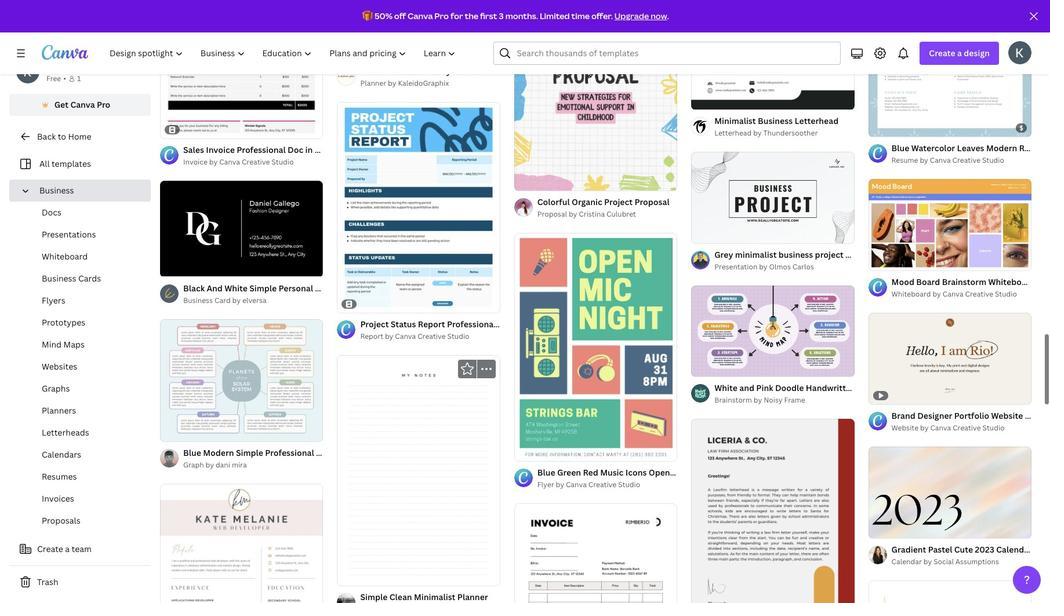 Task type: describe. For each thing, give the bounding box(es) containing it.
noisy
[[764, 395, 783, 405]]

canva inside blue watercolor leaves modern resume resume by canva creative studio
[[930, 155, 951, 165]]

upgrade
[[615, 10, 649, 21]]

0 vertical spatial pro
[[435, 10, 449, 21]]

grey
[[715, 249, 734, 260]]

and
[[207, 282, 223, 293]]

minimalist business letterhead letterhead by thundersoother
[[715, 115, 839, 138]]

social
[[934, 557, 954, 567]]

by inside minimalist business letterhead letterhead by thundersoother
[[754, 128, 762, 138]]

mira
[[232, 460, 247, 470]]

resumes link
[[19, 466, 151, 488]]

website by canva creative studio link
[[892, 423, 1032, 434]]

all
[[39, 158, 50, 169]]

sales
[[183, 144, 204, 155]]

1 vertical spatial brainstorm
[[899, 382, 944, 393]]

2023
[[976, 544, 995, 555]]

studio inside blue watercolor leaves modern resume resume by canva creative studio
[[983, 155, 1005, 165]]

2 horizontal spatial whiteboard
[[989, 276, 1035, 287]]

simple inside black and white simple personal business card business card by elversa
[[250, 282, 277, 293]]

map for graph
[[374, 447, 391, 458]]

in for whiteboard
[[1037, 276, 1045, 287]]

presentations
[[42, 229, 96, 240]]

simple clean minimalist planner
[[360, 592, 488, 603]]

cards
[[78, 273, 101, 284]]

white and pink doodle handwritten mind map brainstorm link
[[715, 382, 944, 395]]

business card by elversa link
[[183, 295, 323, 306]]

2 vertical spatial minimalist
[[414, 592, 456, 603]]

style
[[426, 144, 446, 155]]

by inside blue green red music icons open mic night flyer flyer by canva creative studio
[[556, 480, 564, 489]]

creative inside blue green red music icons open mic night flyer flyer by canva creative studio
[[589, 480, 617, 489]]

letterheads link
[[19, 422, 151, 444]]

1 for grey
[[700, 229, 703, 238]]

icons
[[626, 467, 647, 478]]

project status report professional doc in dark blue light blue playful abstract style image
[[337, 101, 501, 313]]

0 horizontal spatial flyer
[[538, 480, 554, 489]]

website by canva creative studio
[[892, 423, 1005, 433]]

gradient pastel cute 2023 calendar image
[[869, 447, 1032, 539]]

planner for pink minimalist weekly planner planner by kaleidographix
[[453, 65, 484, 76]]

0 vertical spatial calendar
[[997, 544, 1033, 555]]

business
[[779, 249, 814, 260]]

mind maps link
[[19, 334, 151, 356]]

get
[[54, 99, 68, 110]]

blue watercolor leaves modern resume link
[[892, 142, 1051, 155]]

by inside gradient pastel cute 2023 calendar calendar by social assumptions
[[924, 557, 932, 567]]

letterheads
[[42, 428, 89, 439]]

whiteboard by canva creative studio link
[[892, 288, 1032, 300]]

creative inside sales invoice professional doc in black pink purple tactile 3d style invoice by canva creative studio
[[242, 156, 270, 166]]

50%
[[375, 10, 393, 21]]

business inside minimalist business letterhead letterhead by thundersoother
[[758, 115, 793, 126]]

presentation
[[846, 249, 897, 260]]

mind inside 'link'
[[42, 339, 62, 350]]

white and pink doodle handwritten mind map brainstorm image
[[692, 285, 855, 377]]

whiteboard link
[[19, 246, 151, 268]]

•
[[63, 74, 66, 84]]

professional inside blue modern simple professional concept mind map graph graph by dani mira
[[265, 447, 314, 458]]

maps
[[64, 339, 85, 350]]

months.
[[506, 10, 538, 21]]

studio inside blue green red music icons open mic night flyer flyer by canva creative studio
[[619, 480, 641, 489]]

blue green red music icons open mic night flyer image
[[514, 232, 678, 461]]

websites
[[42, 361, 77, 372]]

blue watercolor leaves modern resume image
[[869, 0, 1032, 137]]

14
[[713, 229, 720, 238]]

create a team button
[[9, 538, 151, 562]]

Search search field
[[517, 42, 834, 64]]

and
[[740, 382, 755, 393]]

blue for blue green red music icons open mic night flyer
[[538, 467, 556, 478]]

creative inside blue watercolor leaves modern resume resume by canva creative studio
[[953, 155, 981, 165]]

docs link
[[19, 202, 151, 224]]

$
[[1020, 123, 1024, 132]]

1 horizontal spatial resume
[[1020, 142, 1051, 153]]

blue watercolor leaves modern resume resume by canva creative studio
[[892, 142, 1051, 165]]

get canva pro button
[[9, 94, 151, 116]]

0 vertical spatial proposal
[[635, 196, 670, 207]]

0 horizontal spatial personal
[[46, 61, 81, 72]]

0 vertical spatial flyer
[[712, 467, 732, 478]]

pink minimalist weekly planner link
[[360, 64, 484, 77]]

blue for blue modern simple professional concept mind map graph
[[183, 447, 201, 458]]

pink inside white and pink doodle handwritten mind map brainstorm brainstorm by noisy frame
[[757, 382, 774, 393]]

back to home
[[37, 131, 91, 142]]

pink minimalist weekly planner image
[[337, 0, 501, 59]]

organic
[[572, 196, 603, 207]]

13
[[890, 524, 897, 533]]

resume by canva creative studio link
[[892, 155, 1032, 166]]

trash link
[[9, 571, 151, 595]]

1 of 13
[[877, 524, 897, 533]]

back to home link
[[9, 125, 151, 149]]

invoices link
[[19, 488, 151, 511]]

now
[[651, 10, 668, 21]]

off
[[394, 10, 406, 21]]

3
[[499, 10, 504, 21]]

doc
[[288, 144, 304, 155]]

1 vertical spatial invoice
[[183, 156, 208, 166]]

graphs link
[[19, 378, 151, 400]]

0 horizontal spatial resume
[[892, 155, 919, 165]]

blue for blue watercolor leaves modern resume
[[892, 142, 910, 153]]

graph by dani mira link
[[183, 459, 323, 471]]

grey minimalist business project presentation image
[[692, 151, 855, 243]]

map for brainstorm
[[880, 382, 897, 393]]

minimalist business letterhead link
[[715, 114, 839, 127]]

planners link
[[19, 400, 151, 422]]

letterhead by thundersoother link
[[715, 127, 839, 139]]

docs
[[42, 207, 62, 218]]

1 horizontal spatial card
[[352, 282, 371, 293]]

offer.
[[592, 10, 613, 21]]

pink inside sales invoice professional doc in black pink purple tactile 3d style invoice by canva creative studio
[[338, 144, 355, 155]]

2 vertical spatial simple
[[360, 592, 388, 603]]

0 vertical spatial invoice
[[206, 144, 235, 155]]

sales invoice professional doc in black pink purple tactile 3d style invoice by canva creative studio
[[183, 144, 446, 166]]

by inside grey minimalist business project presentation presentation by olmos carlos
[[760, 261, 768, 271]]

planner by kaleidographix link
[[360, 77, 484, 89]]

canva inside the mood board brainstorm whiteboard in r whiteboard by canva creative studio
[[943, 289, 964, 299]]

simple clean minimalist planner link
[[360, 591, 488, 604]]

canva inside button
[[70, 99, 95, 110]]

creative inside the mood board brainstorm whiteboard in r whiteboard by canva creative studio
[[966, 289, 994, 299]]

red
[[583, 467, 599, 478]]

team
[[72, 544, 92, 555]]

of for gradient pastel cute 2023 calendar
[[882, 524, 888, 533]]

1 horizontal spatial graph
[[393, 447, 417, 458]]

create for create a team
[[37, 544, 63, 555]]

minimalist business letterhead image
[[692, 0, 855, 109]]

kendall parks image
[[1009, 41, 1032, 64]]

create a team
[[37, 544, 92, 555]]

limited
[[540, 10, 570, 21]]

cute
[[955, 544, 974, 555]]

by inside website by canva creative studio link
[[921, 423, 929, 433]]

planner for simple clean minimalist planner
[[458, 592, 488, 603]]

calendar by social assumptions link
[[892, 556, 1032, 568]]

night
[[689, 467, 710, 478]]

1 of 14
[[700, 229, 720, 238]]

business cards
[[42, 273, 101, 284]]

flyers
[[42, 295, 65, 306]]

minimalist inside minimalist business letterhead letterhead by thundersoother
[[715, 115, 756, 126]]

3d
[[413, 144, 424, 155]]

by inside report by canva creative studio link
[[385, 331, 394, 341]]

create a design
[[930, 48, 990, 59]]

white inside white and pink doodle handwritten mind map brainstorm brainstorm by noisy frame
[[715, 382, 738, 393]]

thundersoother
[[764, 128, 818, 138]]

get canva pro
[[54, 99, 110, 110]]

for
[[451, 10, 463, 21]]



Task type: locate. For each thing, give the bounding box(es) containing it.
handwritten
[[806, 382, 856, 393]]

proposal up culubret
[[635, 196, 670, 207]]

1 vertical spatial flyer
[[538, 480, 554, 489]]

0 horizontal spatial black
[[183, 282, 205, 293]]

a left team
[[65, 544, 70, 555]]

1 left 13
[[877, 524, 880, 533]]

a inside button
[[65, 544, 70, 555]]

pro inside the get canva pro button
[[97, 99, 110, 110]]

1
[[77, 74, 81, 84], [700, 229, 703, 238], [877, 524, 880, 533]]

0 vertical spatial white
[[225, 282, 248, 293]]

personal inside black and white simple personal business card business card by elversa
[[279, 282, 313, 293]]

1 horizontal spatial flyer
[[712, 467, 732, 478]]

mind maps
[[42, 339, 85, 350]]

1 vertical spatial black
[[183, 282, 205, 293]]

0 horizontal spatial 1
[[77, 74, 81, 84]]

colorful organic project proposal proposal by cristina culubret
[[538, 196, 670, 219]]

1 horizontal spatial black
[[315, 144, 336, 155]]

pink
[[360, 65, 377, 76], [338, 144, 355, 155], [757, 382, 774, 393]]

blue inside blue watercolor leaves modern resume resume by canva creative studio
[[892, 142, 910, 153]]

1 vertical spatial calendar
[[892, 557, 922, 567]]

gradient pastel cute 2023 calendar link
[[892, 544, 1033, 556]]

whiteboard
[[42, 251, 88, 262], [989, 276, 1035, 287], [892, 289, 931, 299]]

modern up dani
[[203, 447, 234, 458]]

0 vertical spatial professional
[[237, 144, 286, 155]]

0 vertical spatial card
[[352, 282, 371, 293]]

1 vertical spatial blue
[[183, 447, 201, 458]]

brainstorm inside the mood board brainstorm whiteboard in r whiteboard by canva creative studio
[[943, 276, 987, 287]]

whiteboard down presentations
[[42, 251, 88, 262]]

presentations link
[[19, 224, 151, 246]]

presentation by olmos carlos link
[[715, 261, 855, 272]]

black left and
[[183, 282, 205, 293]]

of left 13
[[882, 524, 888, 533]]

create inside dropdown button
[[930, 48, 956, 59]]

0 horizontal spatial whiteboard
[[42, 251, 88, 262]]

0 vertical spatial in
[[305, 144, 313, 155]]

pink minimalist weekly planner planner by kaleidographix
[[360, 65, 484, 88]]

planner
[[453, 65, 484, 76], [360, 78, 386, 88], [458, 592, 488, 603]]

0 vertical spatial minimalist
[[379, 65, 421, 76]]

open
[[649, 467, 670, 478]]

mind for white and pink doodle handwritten mind map brainstorm
[[858, 382, 878, 393]]

letterhead
[[795, 115, 839, 126], [715, 128, 752, 138]]

0 vertical spatial a
[[958, 48, 962, 59]]

card up report
[[352, 282, 371, 293]]

0 horizontal spatial mind
[[42, 339, 62, 350]]

1 horizontal spatial calendar
[[997, 544, 1033, 555]]

in right doc
[[305, 144, 313, 155]]

None search field
[[494, 42, 841, 65]]

1 vertical spatial modern
[[203, 447, 234, 458]]

pro up back to home link at the left top of the page
[[97, 99, 110, 110]]

letterhead up "thundersoother"
[[795, 115, 839, 126]]

sales invoice professional doc in black pink purple tactile 3d style image
[[160, 0, 323, 138]]

professional up graph by dani mira link
[[265, 447, 314, 458]]

invoice down 'sales'
[[183, 156, 208, 166]]

create for create a design
[[930, 48, 956, 59]]

minimalist inside pink minimalist weekly planner planner by kaleidographix
[[379, 65, 421, 76]]

1 horizontal spatial in
[[1037, 276, 1045, 287]]

mind right handwritten
[[858, 382, 878, 393]]

black right doc
[[315, 144, 336, 155]]

invoice
[[206, 144, 235, 155], [183, 156, 208, 166]]

0 horizontal spatial of
[[705, 229, 711, 238]]

all templates link
[[16, 153, 144, 175]]

1 horizontal spatial 1
[[700, 229, 703, 238]]

r
[[1047, 276, 1051, 287]]

invoice right 'sales'
[[206, 144, 235, 155]]

1 vertical spatial white
[[715, 382, 738, 393]]

simple inside blue modern simple professional concept mind map graph graph by dani mira
[[236, 447, 263, 458]]

create down "proposals" at left bottom
[[37, 544, 63, 555]]

letterhead down minimalist business letterhead link
[[715, 128, 752, 138]]

0 horizontal spatial calendar
[[892, 557, 922, 567]]

simple left clean at bottom left
[[360, 592, 388, 603]]

1 horizontal spatial modern
[[987, 142, 1018, 153]]

create a design button
[[920, 42, 1000, 65]]

blue green red music icons open mic night flyer flyer by canva creative studio
[[538, 467, 732, 489]]

project
[[815, 249, 844, 260]]

0 vertical spatial letterhead
[[795, 115, 839, 126]]

of
[[705, 229, 711, 238], [882, 524, 888, 533]]

2 horizontal spatial pink
[[757, 382, 774, 393]]

1 horizontal spatial a
[[958, 48, 962, 59]]

minimalist clean signature cv resume image
[[160, 484, 323, 604]]

modern inside blue modern simple professional concept mind map graph graph by dani mira
[[203, 447, 234, 458]]

by inside pink minimalist weekly planner planner by kaleidographix
[[388, 78, 397, 88]]

1 horizontal spatial mind
[[352, 447, 372, 458]]

0 vertical spatial modern
[[987, 142, 1018, 153]]

0 horizontal spatial white
[[225, 282, 248, 293]]

sales invoice professional doc in black pink purple tactile 3d style link
[[183, 143, 446, 156]]

a inside dropdown button
[[958, 48, 962, 59]]

proposal down colorful
[[538, 209, 567, 219]]

brainstorm up website
[[899, 382, 944, 393]]

mind left maps
[[42, 339, 62, 350]]

0 vertical spatial blue
[[892, 142, 910, 153]]

gradient
[[892, 544, 927, 555]]

by inside sales invoice professional doc in black pink purple tactile 3d style invoice by canva creative studio
[[209, 156, 218, 166]]

map inside white and pink doodle handwritten mind map brainstorm brainstorm by noisy frame
[[880, 382, 897, 393]]

white and pink doodle handwritten mind map brainstorm brainstorm by noisy frame
[[715, 382, 944, 405]]

2 vertical spatial brainstorm
[[715, 395, 752, 405]]

by inside black and white simple personal business card business card by elversa
[[232, 295, 241, 305]]

map right concept on the left
[[374, 447, 391, 458]]

in inside the mood board brainstorm whiteboard in r whiteboard by canva creative studio
[[1037, 276, 1045, 287]]

1 vertical spatial 1
[[700, 229, 703, 238]]

in left the r in the top right of the page
[[1037, 276, 1045, 287]]

graphs
[[42, 383, 70, 394]]

black and white simple personal business card link
[[183, 282, 371, 295]]

1 for gradient
[[877, 524, 880, 533]]

1 vertical spatial whiteboard
[[989, 276, 1035, 287]]

1 left 14
[[700, 229, 703, 238]]

0 vertical spatial black
[[315, 144, 336, 155]]

1 vertical spatial map
[[374, 447, 391, 458]]

of for grey minimalist business project presentation
[[705, 229, 711, 238]]

studio
[[983, 155, 1005, 165], [272, 156, 294, 166], [996, 289, 1018, 299], [448, 331, 470, 341], [983, 423, 1005, 433], [619, 480, 641, 489]]

resume
[[1020, 142, 1051, 153], [892, 155, 919, 165]]

calendar right 2023
[[997, 544, 1033, 555]]

first
[[480, 10, 497, 21]]

🎁
[[363, 10, 373, 21]]

1 vertical spatial of
[[882, 524, 888, 533]]

canva inside blue green red music icons open mic night flyer flyer by canva creative studio
[[566, 480, 587, 489]]

0 vertical spatial personal
[[46, 61, 81, 72]]

1 horizontal spatial pro
[[435, 10, 449, 21]]

minimalist right clean at bottom left
[[414, 592, 456, 603]]

report by canva creative studio link
[[360, 331, 501, 342]]

simple clean minimalist planner image
[[337, 355, 501, 586]]

in inside sales invoice professional doc in black pink purple tactile 3d style invoice by canva creative studio
[[305, 144, 313, 155]]

black inside black and white simple personal business card business card by elversa
[[183, 282, 205, 293]]

colorful
[[538, 196, 570, 207]]

1 vertical spatial graph
[[183, 460, 204, 470]]

white up business card by elversa link
[[225, 282, 248, 293]]

in for doc
[[305, 144, 313, 155]]

trash
[[37, 577, 58, 588]]

whiteboard down the mood
[[892, 289, 931, 299]]

blue
[[892, 142, 910, 153], [183, 447, 201, 458], [538, 467, 556, 478]]

pro left for on the top
[[435, 10, 449, 21]]

0 vertical spatial 1
[[77, 74, 81, 84]]

1 of 14 link
[[692, 151, 855, 243]]

minimalist
[[379, 65, 421, 76], [715, 115, 756, 126], [414, 592, 456, 603]]

professional up invoice by canva creative studio link
[[237, 144, 286, 155]]

calendar
[[997, 544, 1033, 555], [892, 557, 922, 567]]

black and white simple personal business card image
[[160, 180, 323, 276]]

proposals link
[[19, 511, 151, 533]]

studio inside the mood board brainstorm whiteboard in r whiteboard by canva creative studio
[[996, 289, 1018, 299]]

all templates
[[39, 158, 91, 169]]

grey minimalist business project presentation presentation by olmos carlos
[[715, 249, 897, 271]]

1 vertical spatial a
[[65, 544, 70, 555]]

professional inside sales invoice professional doc in black pink purple tactile 3d style invoice by canva creative studio
[[237, 144, 286, 155]]

mind inside blue modern simple professional concept mind map graph graph by dani mira
[[352, 447, 372, 458]]

business
[[758, 115, 793, 126], [39, 185, 74, 196], [42, 273, 76, 284], [315, 282, 350, 293], [183, 295, 213, 305]]

tactile
[[385, 144, 411, 155]]

personal up business card by elversa link
[[279, 282, 313, 293]]

0 horizontal spatial card
[[215, 295, 231, 305]]

card down and
[[215, 295, 231, 305]]

1 vertical spatial personal
[[279, 282, 313, 293]]

whiteboard left the r in the top right of the page
[[989, 276, 1035, 287]]

by inside the mood board brainstorm whiteboard in r whiteboard by canva creative studio
[[933, 289, 941, 299]]

canva inside sales invoice professional doc in black pink purple tactile 3d style invoice by canva creative studio
[[219, 156, 240, 166]]

brainstorm by noisy frame link
[[715, 395, 855, 406]]

business cards link
[[19, 268, 151, 290]]

create inside button
[[37, 544, 63, 555]]

upgrade now button
[[615, 10, 668, 21]]

dani
[[216, 460, 230, 470]]

2 horizontal spatial blue
[[892, 142, 910, 153]]

1 vertical spatial pink
[[338, 144, 355, 155]]

pastel
[[929, 544, 953, 555]]

presentation
[[715, 261, 758, 271]]

.
[[668, 10, 669, 21]]

brainstorm up "whiteboard by canva creative studio" link
[[943, 276, 987, 287]]

olmos
[[770, 261, 791, 271]]

0 horizontal spatial letterhead
[[715, 128, 752, 138]]

project
[[605, 196, 633, 207]]

mic
[[672, 467, 687, 478]]

white and beige minimalist professional business invoice image
[[514, 503, 678, 604]]

2 vertical spatial pink
[[757, 382, 774, 393]]

blue modern simple professional concept mind map graph graph by dani mira
[[183, 447, 417, 470]]

leaves
[[958, 142, 985, 153]]

0 vertical spatial mind
[[42, 339, 62, 350]]

0 horizontal spatial pink
[[338, 144, 355, 155]]

black inside sales invoice professional doc in black pink purple tactile 3d style invoice by canva creative studio
[[315, 144, 336, 155]]

proposal by cristina culubret link
[[538, 208, 670, 220]]

0 horizontal spatial create
[[37, 544, 63, 555]]

a left design on the right
[[958, 48, 962, 59]]

1 right •
[[77, 74, 81, 84]]

2 vertical spatial blue
[[538, 467, 556, 478]]

2 vertical spatial whiteboard
[[892, 289, 931, 299]]

a for team
[[65, 544, 70, 555]]

simple up the elversa
[[250, 282, 277, 293]]

map up website
[[880, 382, 897, 393]]

red and yellow minimalist law firm letterhead image
[[692, 419, 855, 604]]

0 vertical spatial pink
[[360, 65, 377, 76]]

1 vertical spatial proposal
[[538, 209, 567, 219]]

resume down watercolor
[[892, 155, 919, 165]]

brainstorm down and
[[715, 395, 752, 405]]

blue inside blue green red music icons open mic night flyer flyer by canva creative studio
[[538, 467, 556, 478]]

1 vertical spatial professional
[[265, 447, 314, 458]]

mood
[[892, 276, 915, 287]]

minimalist up planner by kaleidographix 'link' at the left top
[[379, 65, 421, 76]]

personal up •
[[46, 61, 81, 72]]

mood board brainstorm whiteboard in r link
[[892, 276, 1051, 288]]

mood board brainstorm whiteboard in red white simple style image
[[869, 179, 1032, 271]]

1 horizontal spatial letterhead
[[795, 115, 839, 126]]

0 horizontal spatial blue
[[183, 447, 201, 458]]

back
[[37, 131, 56, 142]]

pink inside pink minimalist weekly planner planner by kaleidographix
[[360, 65, 377, 76]]

0 vertical spatial create
[[930, 48, 956, 59]]

mood board brainstorm whiteboard in r whiteboard by canva creative studio
[[892, 276, 1051, 299]]

of left 14
[[705, 229, 711, 238]]

frame
[[785, 395, 806, 405]]

1 inside 1 of 14 link
[[700, 229, 703, 238]]

0 vertical spatial brainstorm
[[943, 276, 987, 287]]

1 horizontal spatial personal
[[279, 282, 313, 293]]

blue inside blue modern simple professional concept mind map graph graph by dani mira
[[183, 447, 201, 458]]

mind right concept on the left
[[352, 447, 372, 458]]

1 inside 1 of 13 link
[[877, 524, 880, 533]]

pink left purple
[[338, 144, 355, 155]]

elversa
[[242, 295, 267, 305]]

pink down 🎁
[[360, 65, 377, 76]]

create left design on the right
[[930, 48, 956, 59]]

0 horizontal spatial a
[[65, 544, 70, 555]]

2 vertical spatial 1
[[877, 524, 880, 533]]

black
[[315, 144, 336, 155], [183, 282, 205, 293]]

colorful organic project proposal image
[[514, 0, 678, 190]]

culubret
[[607, 209, 636, 219]]

a for design
[[958, 48, 962, 59]]

by inside colorful organic project proposal proposal by cristina culubret
[[569, 209, 577, 219]]

board
[[917, 276, 941, 287]]

1 vertical spatial create
[[37, 544, 63, 555]]

0 vertical spatial whiteboard
[[42, 251, 88, 262]]

1 vertical spatial in
[[1037, 276, 1045, 287]]

1 horizontal spatial blue
[[538, 467, 556, 478]]

1 horizontal spatial map
[[880, 382, 897, 393]]

white inside black and white simple personal business card business card by elversa
[[225, 282, 248, 293]]

0 horizontal spatial modern
[[203, 447, 234, 458]]

pro
[[435, 10, 449, 21], [97, 99, 110, 110]]

modern inside blue watercolor leaves modern resume resume by canva creative studio
[[987, 142, 1018, 153]]

1 vertical spatial simple
[[236, 447, 263, 458]]

0 vertical spatial resume
[[1020, 142, 1051, 153]]

map inside blue modern simple professional concept mind map graph graph by dani mira
[[374, 447, 391, 458]]

by inside white and pink doodle handwritten mind map brainstorm brainstorm by noisy frame
[[754, 395, 762, 405]]

0 horizontal spatial in
[[305, 144, 313, 155]]

resume down $
[[1020, 142, 1051, 153]]

1 horizontal spatial of
[[882, 524, 888, 533]]

1 vertical spatial mind
[[858, 382, 878, 393]]

1 vertical spatial minimalist
[[715, 115, 756, 126]]

0 vertical spatial of
[[705, 229, 711, 238]]

1 horizontal spatial whiteboard
[[892, 289, 931, 299]]

calendar down the gradient
[[892, 557, 922, 567]]

prototypes link
[[19, 312, 151, 334]]

minimalist up letterhead by thundersoother link
[[715, 115, 756, 126]]

0 vertical spatial simple
[[250, 282, 277, 293]]

1 of 13 link
[[869, 447, 1032, 539]]

white left and
[[715, 382, 738, 393]]

pink up noisy
[[757, 382, 774, 393]]

blue green red music icons open mic night flyer link
[[538, 466, 732, 479]]

proposals
[[42, 516, 80, 527]]

1 horizontal spatial create
[[930, 48, 956, 59]]

1 horizontal spatial white
[[715, 382, 738, 393]]

2 horizontal spatial 1
[[877, 524, 880, 533]]

report by canva creative studio
[[360, 331, 470, 341]]

design
[[964, 48, 990, 59]]

1 vertical spatial letterhead
[[715, 128, 752, 138]]

0 vertical spatial map
[[880, 382, 897, 393]]

weekly
[[423, 65, 451, 76]]

modern right leaves
[[987, 142, 1018, 153]]

project  general proposal image
[[869, 581, 1032, 604]]

studio inside sales invoice professional doc in black pink purple tactile 3d style invoice by canva creative studio
[[272, 156, 294, 166]]

mind
[[42, 339, 62, 350], [858, 382, 878, 393], [352, 447, 372, 458]]

1 vertical spatial resume
[[892, 155, 919, 165]]

black and white simple personal business card business card by elversa
[[183, 282, 371, 305]]

by inside blue modern simple professional concept mind map graph graph by dani mira
[[206, 460, 214, 470]]

resumes
[[42, 472, 77, 483]]

0 horizontal spatial proposal
[[538, 209, 567, 219]]

0 vertical spatial graph
[[393, 447, 417, 458]]

mind inside white and pink doodle handwritten mind map brainstorm brainstorm by noisy frame
[[858, 382, 878, 393]]

by inside blue watercolor leaves modern resume resume by canva creative studio
[[920, 155, 929, 165]]

websites link
[[19, 356, 151, 378]]

1 vertical spatial planner
[[360, 78, 386, 88]]

0 horizontal spatial pro
[[97, 99, 110, 110]]

carlos
[[793, 261, 814, 271]]

top level navigation element
[[102, 42, 466, 65]]

simple up graph by dani mira link
[[236, 447, 263, 458]]

mind for blue modern simple professional concept mind map graph
[[352, 447, 372, 458]]

blue modern simple professional concept mind map graph image
[[160, 319, 323, 441]]

1 horizontal spatial pink
[[360, 65, 377, 76]]

brainstorm
[[943, 276, 987, 287], [899, 382, 944, 393], [715, 395, 752, 405]]

1 horizontal spatial proposal
[[635, 196, 670, 207]]

1 vertical spatial card
[[215, 295, 231, 305]]



Task type: vqa. For each thing, say whether or not it's contained in the screenshot.
Business Cards LINK
yes



